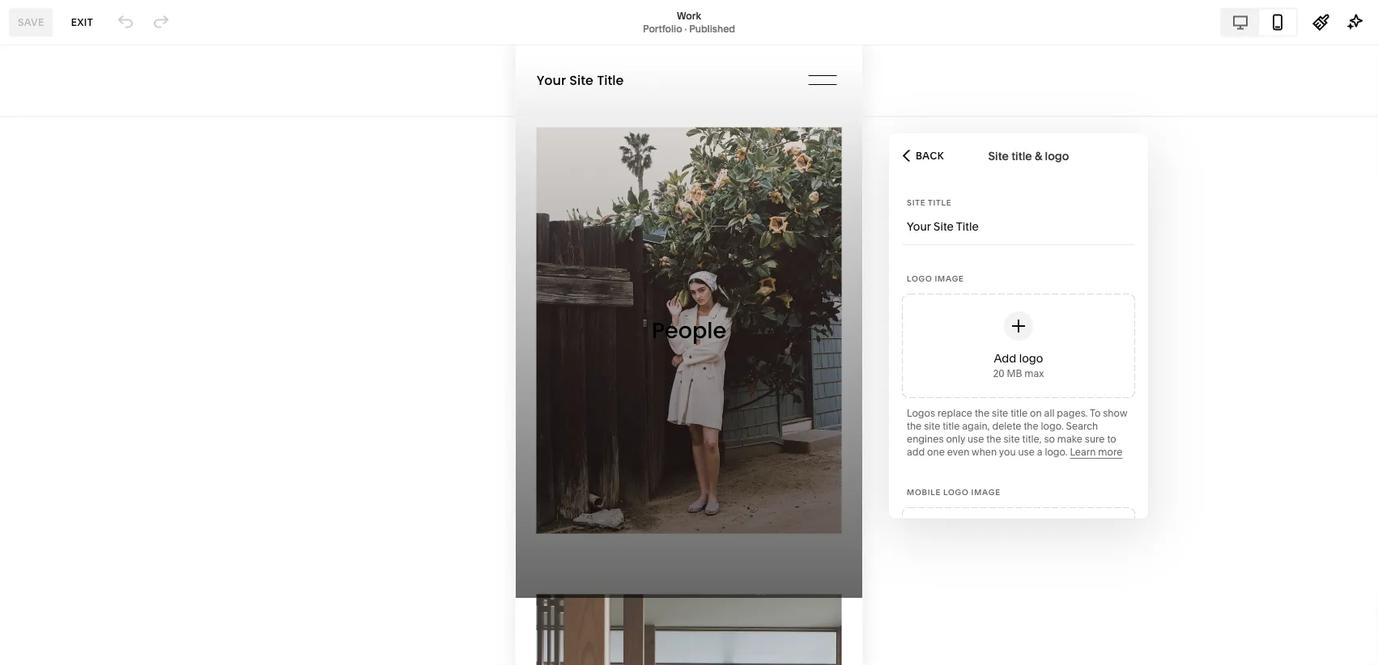Task type: describe. For each thing, give the bounding box(es) containing it.
learn more link
[[1070, 447, 1123, 459]]

site for site title
[[907, 198, 926, 207]]

2 vertical spatial site
[[1004, 434, 1020, 446]]

more
[[1099, 447, 1123, 459]]

the up title,
[[1024, 421, 1039, 433]]

work
[[677, 10, 701, 21]]

2 vertical spatial title
[[943, 421, 960, 433]]

logos
[[907, 408, 936, 420]]

save button
[[9, 8, 53, 37]]

even
[[948, 447, 970, 459]]

learn
[[1070, 447, 1096, 459]]

replace
[[938, 408, 973, 420]]

exit button
[[62, 8, 102, 37]]

·
[[685, 23, 687, 34]]

1 vertical spatial use
[[1019, 447, 1035, 459]]

show
[[1103, 408, 1128, 420]]

pages.
[[1057, 408, 1088, 420]]

1 vertical spatial logo.
[[1045, 447, 1068, 459]]

title,
[[1023, 434, 1042, 446]]

exit
[[71, 16, 93, 28]]

website
[[27, 100, 77, 116]]

&
[[1035, 149, 1043, 163]]

the up when
[[987, 434, 1002, 446]]

site for site title & logo
[[989, 149, 1009, 163]]

delete
[[993, 421, 1022, 433]]

logos replace the site title on all pages. to show the site title again, delete the logo. search engines only use the site title, so make sure to add one even when you use a logo.
[[907, 408, 1128, 459]]

all
[[1045, 408, 1055, 420]]

a
[[1037, 447, 1043, 459]]

0 horizontal spatial use
[[968, 434, 985, 446]]

sure
[[1085, 434, 1105, 446]]

published
[[689, 23, 736, 34]]

only
[[947, 434, 966, 446]]

0 horizontal spatial image
[[935, 274, 965, 284]]

0 vertical spatial logo.
[[1041, 421, 1064, 433]]

engines
[[907, 434, 944, 446]]

on
[[1031, 408, 1042, 420]]

0 vertical spatial site
[[992, 408, 1009, 420]]

the down logos
[[907, 421, 922, 433]]



Task type: locate. For each thing, give the bounding box(es) containing it.
add
[[907, 447, 925, 459]]

make
[[1058, 434, 1083, 446]]

image down when
[[972, 488, 1001, 497]]

logo
[[1045, 149, 1070, 163]]

0 horizontal spatial site
[[907, 198, 926, 207]]

one
[[928, 447, 945, 459]]

0 vertical spatial use
[[968, 434, 985, 446]]

to
[[1090, 408, 1101, 420]]

0 vertical spatial site
[[989, 149, 1009, 163]]

site title
[[907, 198, 952, 207]]

site
[[992, 408, 1009, 420], [924, 421, 941, 433], [1004, 434, 1020, 446]]

1 horizontal spatial use
[[1019, 447, 1035, 459]]

so
[[1045, 434, 1055, 446]]

site left title
[[907, 198, 926, 207]]

1 horizontal spatial image
[[972, 488, 1001, 497]]

site up you in the right of the page
[[1004, 434, 1020, 446]]

save
[[18, 16, 44, 28]]

logo down site title
[[907, 274, 933, 284]]

the up again,
[[975, 408, 990, 420]]

0 vertical spatial logo
[[907, 274, 933, 284]]

1 vertical spatial logo
[[944, 488, 969, 497]]

image
[[935, 274, 965, 284], [972, 488, 1001, 497]]

to
[[1108, 434, 1117, 446]]

site
[[989, 149, 1009, 163], [907, 198, 926, 207]]

the
[[975, 408, 990, 420], [907, 421, 922, 433], [1024, 421, 1039, 433], [987, 434, 1002, 446]]

title left &
[[1012, 149, 1033, 163]]

logo. down so
[[1045, 447, 1068, 459]]

use left a
[[1019, 447, 1035, 459]]

title
[[1012, 149, 1033, 163], [1011, 408, 1028, 420], [943, 421, 960, 433]]

site up 'delete'
[[992, 408, 1009, 420]]

tab list
[[1222, 9, 1297, 35]]

you
[[999, 447, 1016, 459]]

1 horizontal spatial site
[[989, 149, 1009, 163]]

1 vertical spatial title
[[1011, 408, 1028, 420]]

logo.
[[1041, 421, 1064, 433], [1045, 447, 1068, 459]]

0 vertical spatial title
[[1012, 149, 1033, 163]]

0 horizontal spatial logo
[[907, 274, 933, 284]]

logo right "mobile"
[[944, 488, 969, 497]]

when
[[972, 447, 997, 459]]

title left on
[[1011, 408, 1028, 420]]

1 vertical spatial site
[[924, 421, 941, 433]]

mobile
[[907, 488, 941, 497]]

use
[[968, 434, 985, 446], [1019, 447, 1035, 459]]

learn more
[[1070, 447, 1123, 459]]

use down again,
[[968, 434, 985, 446]]

1 horizontal spatial logo
[[944, 488, 969, 497]]

1 vertical spatial site
[[907, 198, 926, 207]]

logo image
[[907, 274, 965, 284]]

None text field
[[907, 209, 1131, 245]]

website link
[[27, 100, 180, 119]]

title
[[928, 198, 952, 207]]

site up engines
[[924, 421, 941, 433]]

site left &
[[989, 149, 1009, 163]]

0 vertical spatial image
[[935, 274, 965, 284]]

portfolio
[[643, 23, 683, 34]]

image down title
[[935, 274, 965, 284]]

1 vertical spatial image
[[972, 488, 1001, 497]]

work portfolio · published
[[643, 10, 736, 34]]

logo. up so
[[1041, 421, 1064, 433]]

back button
[[898, 138, 949, 174]]

mobile logo image
[[907, 488, 1001, 497]]

title down replace
[[943, 421, 960, 433]]

back
[[916, 150, 945, 162]]

logo
[[907, 274, 933, 284], [944, 488, 969, 497]]

search
[[1067, 421, 1099, 433]]

again,
[[963, 421, 990, 433]]

site title & logo
[[989, 149, 1070, 163]]



